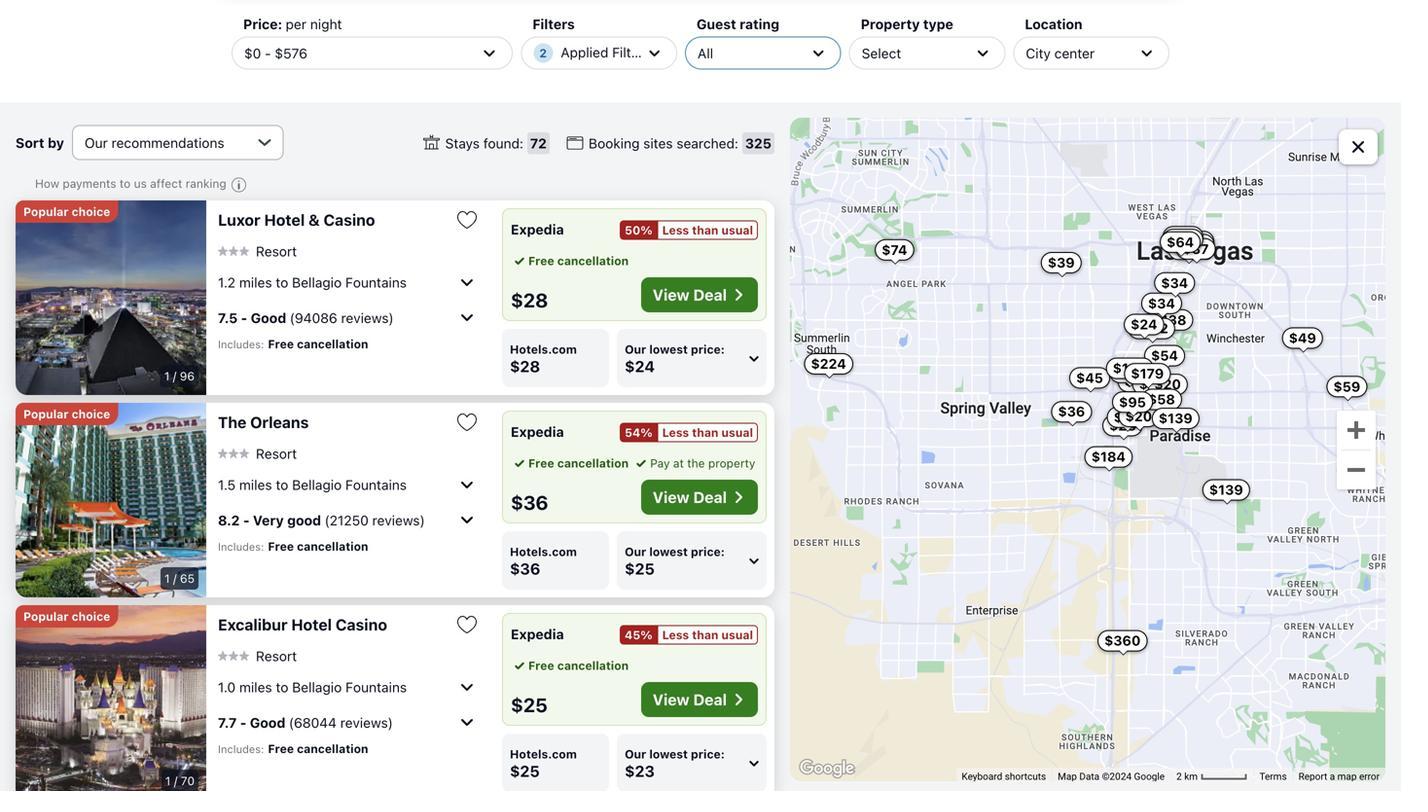 Task type: describe. For each thing, give the bounding box(es) containing it.
0 horizontal spatial filters
[[533, 16, 575, 32]]

$360 button
[[1098, 630, 1148, 652]]

a
[[1330, 770, 1335, 782]]

$192
[[1135, 320, 1169, 336]]

the orleans, (las vegas, usa) image
[[16, 403, 206, 597]]

less for $28
[[662, 223, 689, 237]]

popular choice for $28
[[23, 205, 110, 218]]

cancellation down (68044
[[297, 742, 368, 756]]

popular choice button for $28
[[16, 200, 118, 223]]

2 km
[[1177, 770, 1200, 782]]

luxor hotel & casino, (las vegas, usa) image
[[16, 200, 206, 395]]

luxor
[[218, 211, 260, 229]]

payments
[[63, 177, 116, 190]]

than for $25
[[692, 628, 719, 642]]

choice for $36
[[72, 407, 110, 421]]

luxor hotel & casino button
[[218, 210, 440, 230]]

1 horizontal spatial filters
[[612, 44, 651, 60]]

$289
[[1125, 373, 1161, 389]]

0 vertical spatial $25 button
[[1109, 362, 1150, 383]]

8.2
[[218, 512, 240, 528]]

$66
[[1169, 231, 1197, 247]]

$24 inside our lowest price: $24
[[625, 357, 655, 376]]

orleans
[[250, 413, 309, 432]]

0 vertical spatial $34
[[1181, 236, 1208, 252]]

1 vertical spatial $20 button
[[1119, 406, 1159, 427]]

our for $28
[[625, 343, 646, 356]]

keyboard shortcuts
[[962, 770, 1046, 782]]

$179
[[1131, 366, 1164, 382]]

data
[[1080, 770, 1100, 782]]

hotels.com for $36
[[510, 545, 577, 559]]

center
[[1055, 45, 1095, 61]]

usual for $28
[[722, 223, 753, 237]]

how
[[35, 177, 59, 190]]

$54
[[1151, 347, 1178, 364]]

2 km button
[[1171, 768, 1254, 783]]

- for $28
[[241, 310, 247, 326]]

good for $25
[[250, 714, 285, 731]]

price: for $28
[[691, 343, 725, 356]]

cancellation down 45%
[[557, 659, 629, 672]]

bellagio for $28
[[292, 274, 342, 290]]

miles for $36
[[239, 477, 272, 493]]

$45 $59
[[1076, 370, 1361, 394]]

$58 button
[[1141, 389, 1182, 410]]

$24 button
[[1124, 314, 1164, 335]]

map
[[1058, 770, 1077, 782]]

hotel for $28
[[264, 211, 305, 229]]

$179 button
[[1124, 363, 1171, 385]]

how payments to us affect ranking button
[[35, 176, 252, 197]]

guest
[[697, 16, 736, 32]]

$139 inside $139 button
[[1209, 482, 1243, 498]]

$28 inside button
[[1109, 417, 1136, 433]]

terms link
[[1260, 770, 1287, 782]]

free cancellation button for $25
[[511, 657, 629, 674]]

property type
[[861, 16, 953, 32]]

popular for $36
[[23, 407, 69, 421]]

at
[[673, 456, 684, 470]]

sort by
[[16, 135, 64, 151]]

$138 button
[[1146, 309, 1193, 331]]

$64 button
[[1160, 231, 1201, 253]]

0 vertical spatial $20 button
[[1148, 374, 1188, 395]]

ranking
[[186, 177, 226, 190]]

keyboard shortcuts button
[[962, 770, 1046, 783]]

lowest for $28
[[649, 343, 688, 356]]

1 for $28
[[164, 369, 170, 383]]

bellagio for $36
[[292, 477, 342, 493]]

our for $36
[[625, 545, 646, 559]]

54% less than usual
[[625, 426, 753, 439]]

map region
[[790, 118, 1386, 781]]

$54 button
[[1144, 345, 1185, 366]]

0 horizontal spatial $20
[[1125, 408, 1152, 424]]

our lowest price: $24
[[625, 343, 725, 376]]

1.2
[[218, 274, 236, 290]]

property
[[708, 456, 756, 470]]

$45 for $45 $59
[[1076, 370, 1103, 386]]

popular choice for $36
[[23, 407, 110, 421]]

2 vertical spatial $34
[[1148, 295, 1175, 311]]

$0 - $576
[[244, 45, 307, 61]]

popular choice for $25
[[23, 610, 110, 623]]

km
[[1184, 770, 1198, 782]]

1.0 miles to bellagio fountains
[[218, 679, 407, 695]]

how payments to us affect ranking
[[35, 177, 226, 190]]

reviews) for $25
[[340, 714, 393, 731]]

the
[[687, 456, 705, 470]]

45%
[[625, 628, 653, 642]]

all
[[698, 45, 713, 61]]

- for $25
[[240, 714, 247, 731]]

54%
[[625, 426, 653, 439]]

excalibur hotel casino button
[[218, 615, 440, 634]]

50% less than usual
[[625, 223, 753, 237]]

$37
[[1183, 241, 1209, 257]]

expedia for $25
[[511, 626, 564, 642]]

2 for 2
[[540, 46, 547, 60]]

$59
[[1334, 378, 1361, 394]]

2 for 2 km
[[1177, 770, 1182, 782]]

lowest for $36
[[649, 545, 688, 559]]

searched:
[[677, 135, 739, 151]]

guest rating
[[697, 16, 780, 32]]

1.2 miles to bellagio fountains
[[218, 274, 407, 290]]

view for $25
[[653, 690, 690, 709]]

(94086
[[290, 310, 337, 326]]

1 vertical spatial $34
[[1161, 275, 1188, 291]]

deal for $28
[[693, 286, 727, 304]]

price:
[[243, 16, 282, 32]]

$25 inside hotels.com $25
[[510, 762, 540, 780]]

sites
[[643, 135, 673, 151]]

price: per night
[[243, 16, 342, 32]]

resort button for $28
[[218, 243, 297, 260]]

pay
[[650, 456, 670, 470]]

fountains for $25
[[345, 679, 407, 695]]

found:
[[483, 135, 524, 151]]

$74 button
[[875, 239, 914, 261]]

reviews) for $28
[[341, 310, 394, 326]]

free cancellation for $28
[[528, 254, 629, 268]]

$36 inside $36 button
[[1058, 404, 1085, 420]]

$37 button
[[1176, 238, 1216, 260]]

miles for $25
[[239, 679, 272, 695]]

$36 inside hotels.com $36
[[510, 560, 540, 578]]

affect
[[150, 177, 182, 190]]

$36 button
[[1051, 401, 1092, 423]]

0 vertical spatial casino
[[324, 211, 375, 229]]

$360
[[1105, 633, 1141, 649]]

$145 button
[[1167, 231, 1214, 252]]

the orleans
[[218, 413, 309, 432]]

location
[[1025, 16, 1083, 32]]

1 for $36
[[164, 572, 170, 585]]

popular choice button for $36
[[16, 403, 118, 425]]

hotel for $25
[[291, 615, 332, 634]]

0 vertical spatial $28
[[511, 289, 548, 311]]

96
[[180, 369, 195, 383]]

google image
[[795, 756, 859, 781]]

hotels.com $25
[[510, 747, 577, 780]]

$100
[[1113, 360, 1147, 376]]

1 vertical spatial $45 button
[[1069, 367, 1110, 389]]

view for $36
[[653, 488, 690, 506]]

1 / 70
[[165, 774, 195, 788]]

our lowest price: $25
[[625, 545, 725, 578]]

$24 inside button
[[1131, 316, 1158, 332]]

$184
[[1091, 449, 1126, 465]]

/ for $36
[[173, 572, 177, 585]]

good for $28
[[251, 310, 286, 326]]

1.0
[[218, 679, 236, 695]]

45% less than usual
[[625, 628, 753, 642]]

to for $25
[[276, 679, 288, 695]]

choice for $28
[[72, 205, 110, 218]]

the orleans button
[[218, 413, 440, 432]]

per
[[286, 16, 307, 32]]

$59 button
[[1327, 376, 1367, 397]]

city
[[1026, 45, 1051, 61]]

$100 button
[[1106, 358, 1154, 379]]

1 horizontal spatial $20
[[1154, 376, 1181, 392]]

1 vertical spatial $25 button
[[1107, 407, 1147, 428]]

$58
[[1148, 391, 1175, 407]]

expedia for $28
[[511, 221, 564, 237]]



Task type: vqa. For each thing, say whether or not it's contained in the screenshot.
'1,825'
no



Task type: locate. For each thing, give the bounding box(es) containing it.
1 vertical spatial /
[[173, 572, 177, 585]]

7.7 - good (68044 reviews)
[[218, 714, 393, 731]]

less for $25
[[662, 628, 689, 642]]

/ for $25
[[174, 774, 177, 788]]

- for $36
[[243, 512, 250, 528]]

booking
[[589, 135, 640, 151]]

0 vertical spatial hotels.com
[[510, 343, 577, 356]]

1 vertical spatial our
[[625, 545, 646, 559]]

$28
[[511, 289, 548, 311], [510, 357, 540, 376], [1109, 417, 1136, 433]]

$192 button
[[1128, 318, 1175, 339]]

less right 50%
[[662, 223, 689, 237]]

0 vertical spatial 1
[[164, 369, 170, 383]]

$23
[[625, 762, 655, 780]]

popular
[[23, 205, 69, 218], [23, 407, 69, 421], [23, 610, 69, 623]]

1 choice from the top
[[72, 205, 110, 218]]

hotel left &
[[264, 211, 305, 229]]

0 vertical spatial price:
[[691, 343, 725, 356]]

1 vertical spatial price:
[[691, 545, 725, 559]]

7.7
[[218, 714, 237, 731]]

0 vertical spatial resort button
[[218, 243, 297, 260]]

our lowest price: $23
[[625, 747, 725, 780]]

view up our lowest price: $24
[[653, 286, 690, 304]]

3 our from the top
[[625, 747, 646, 761]]

includes: for $28
[[218, 338, 264, 351]]

view for $28
[[653, 286, 690, 304]]

the
[[218, 413, 247, 432]]

to for $36
[[276, 477, 288, 493]]

booking sites searched: 325
[[589, 135, 772, 151]]

deal down the 45% less than usual
[[693, 690, 727, 709]]

usual up the property
[[722, 426, 753, 439]]

casino up 1.0 miles to bellagio fountains button
[[336, 615, 387, 634]]

1 vertical spatial view
[[653, 488, 690, 506]]

than up 'pay at the property'
[[692, 426, 719, 439]]

1 popular choice from the top
[[23, 205, 110, 218]]

property
[[861, 16, 920, 32]]

view down at
[[653, 488, 690, 506]]

70
[[181, 774, 195, 788]]

$66 button
[[1163, 229, 1204, 250]]

2 vertical spatial $36
[[510, 560, 540, 578]]

fountains down luxor hotel & casino button
[[345, 274, 407, 290]]

0 vertical spatial view
[[653, 286, 690, 304]]

2 expedia from the top
[[511, 424, 564, 440]]

resort button for $25
[[218, 647, 297, 664]]

1 vertical spatial reviews)
[[372, 512, 425, 528]]

2 inside "button"
[[1177, 770, 1182, 782]]

2 bellagio from the top
[[292, 477, 342, 493]]

0 horizontal spatial $24
[[625, 357, 655, 376]]

1 for $25
[[165, 774, 171, 788]]

fountains down excalibur hotel casino button
[[345, 679, 407, 695]]

our
[[625, 343, 646, 356], [625, 545, 646, 559], [625, 747, 646, 761]]

0 vertical spatial lowest
[[649, 343, 688, 356]]

choice for $25
[[72, 610, 110, 623]]

excalibur hotel casino, (las vegas, usa) image
[[16, 605, 206, 791]]

1 horizontal spatial $139
[[1209, 482, 1243, 498]]

expedia down 72
[[511, 221, 564, 237]]

to up 7.7 - good (68044 reviews)
[[276, 679, 288, 695]]

0 vertical spatial $45 button
[[1168, 239, 1209, 260]]

0 vertical spatial usual
[[722, 223, 753, 237]]

1 miles from the top
[[239, 274, 272, 290]]

0 vertical spatial our
[[625, 343, 646, 356]]

2 lowest from the top
[[649, 545, 688, 559]]

1 our from the top
[[625, 343, 646, 356]]

3 view from the top
[[653, 690, 690, 709]]

includes: free cancellation for $25
[[218, 742, 368, 756]]

resort for $25
[[256, 648, 297, 664]]

2 resort button from the top
[[218, 445, 297, 462]]

1 vertical spatial $45
[[1076, 370, 1103, 386]]

3 resort button from the top
[[218, 647, 297, 664]]

8.2 - very good (21250 reviews)
[[218, 512, 425, 528]]

hotels.com $28
[[510, 343, 577, 376]]

casino right &
[[324, 211, 375, 229]]

0 vertical spatial popular
[[23, 205, 69, 218]]

1 usual from the top
[[722, 223, 753, 237]]

night
[[310, 16, 342, 32]]

$139 inside $179 $139
[[1159, 410, 1193, 426]]

0 vertical spatial /
[[173, 369, 176, 383]]

free cancellation button down 54%
[[511, 454, 629, 472]]

2 vertical spatial view
[[653, 690, 690, 709]]

2 popular choice from the top
[[23, 407, 110, 421]]

1.0 miles to bellagio fountains button
[[218, 671, 479, 703]]

0 vertical spatial 2
[[540, 46, 547, 60]]

2 vertical spatial includes:
[[218, 743, 264, 756]]

2 popular from the top
[[23, 407, 69, 421]]

1 includes: free cancellation from the top
[[218, 337, 368, 351]]

deal down 'pay at the property'
[[693, 488, 727, 506]]

3 view deal from the top
[[653, 690, 727, 709]]

bellagio for $25
[[292, 679, 342, 695]]

2 left 'km'
[[1177, 770, 1182, 782]]

(21250
[[325, 512, 369, 528]]

1 expedia from the top
[[511, 221, 564, 237]]

resort down "luxor hotel & casino"
[[256, 243, 297, 259]]

good
[[251, 310, 286, 326], [250, 714, 285, 731]]

0 vertical spatial free cancellation
[[528, 254, 629, 268]]

than for $36
[[692, 426, 719, 439]]

0 horizontal spatial $45 button
[[1069, 367, 1110, 389]]

than right 50%
[[692, 223, 719, 237]]

0 vertical spatial free cancellation button
[[511, 252, 629, 270]]

1 vertical spatial resort
[[256, 445, 297, 461]]

view up our lowest price: $23
[[653, 690, 690, 709]]

to up 7.5 - good (94086 reviews)
[[276, 274, 288, 290]]

1.5 miles to bellagio fountains button
[[218, 469, 479, 500]]

bellagio up (94086 in the top of the page
[[292, 274, 342, 290]]

/ left the 65
[[173, 572, 177, 585]]

to inside button
[[120, 177, 131, 190]]

report a map error
[[1299, 770, 1380, 782]]

1 vertical spatial $139
[[1209, 482, 1243, 498]]

2 vertical spatial resort button
[[218, 647, 297, 664]]

1 vertical spatial deal
[[693, 488, 727, 506]]

than right 45%
[[692, 628, 719, 642]]

/ left 70
[[174, 774, 177, 788]]

2 resort from the top
[[256, 445, 297, 461]]

2 vertical spatial usual
[[722, 628, 753, 642]]

2 vertical spatial free cancellation button
[[511, 657, 629, 674]]

0 horizontal spatial $139
[[1159, 410, 1193, 426]]

than for $28
[[692, 223, 719, 237]]

$39 button
[[1041, 252, 1082, 273]]

usual for $25
[[722, 628, 753, 642]]

resort for $28
[[256, 243, 297, 259]]

$40 button
[[1163, 226, 1204, 247]]

2 vertical spatial free cancellation
[[528, 659, 629, 672]]

0 vertical spatial good
[[251, 310, 286, 326]]

1 vertical spatial bellagio
[[292, 477, 342, 493]]

view deal
[[653, 286, 727, 304], [653, 488, 727, 506], [653, 690, 727, 709]]

deal for $25
[[693, 690, 727, 709]]

usual down our lowest price: $25
[[722, 628, 753, 642]]

2 vertical spatial price:
[[691, 747, 725, 761]]

2 vertical spatial /
[[174, 774, 177, 788]]

expedia for $36
[[511, 424, 564, 440]]

1 vertical spatial hotels.com
[[510, 545, 577, 559]]

includes: free cancellation for $28
[[218, 337, 368, 351]]

view deal down 50% less than usual
[[653, 286, 727, 304]]

usual down 325
[[722, 223, 753, 237]]

72
[[530, 135, 547, 151]]

3 lowest from the top
[[649, 747, 688, 761]]

$74
[[882, 242, 907, 258]]

2 vertical spatial view deal button
[[641, 682, 758, 717]]

1 view deal button from the top
[[641, 277, 758, 312]]

7.5 - good (94086 reviews)
[[218, 310, 394, 326]]

less
[[662, 223, 689, 237], [662, 426, 689, 439], [662, 628, 689, 642]]

view deal down the 45% less than usual
[[653, 690, 727, 709]]

0 vertical spatial $139
[[1159, 410, 1193, 426]]

/ for $28
[[173, 369, 176, 383]]

1 left 70
[[165, 774, 171, 788]]

filters up applied
[[533, 16, 575, 32]]

reviews) right (21250
[[372, 512, 425, 528]]

bellagio
[[292, 274, 342, 290], [292, 477, 342, 493], [292, 679, 342, 695]]

free cancellation down 50%
[[528, 254, 629, 268]]

$184 button
[[1085, 446, 1133, 468]]

good right 7.7
[[250, 714, 285, 731]]

choice
[[72, 205, 110, 218], [72, 407, 110, 421], [72, 610, 110, 623]]

fountains for $36
[[345, 477, 407, 493]]

lowest inside our lowest price: $25
[[649, 545, 688, 559]]

$25 $192
[[1114, 320, 1169, 425]]

free cancellation down 54%
[[528, 456, 629, 470]]

fountains
[[345, 274, 407, 290], [345, 477, 407, 493], [345, 679, 407, 695]]

to
[[120, 177, 131, 190], [276, 274, 288, 290], [276, 477, 288, 493], [276, 679, 288, 695]]

bellagio up (68044
[[292, 679, 342, 695]]

1 vertical spatial includes: free cancellation
[[218, 540, 368, 553]]

view deal button for $25
[[641, 682, 758, 717]]

- right 7.5
[[241, 310, 247, 326]]

3 includes: from the top
[[218, 743, 264, 756]]

1 vertical spatial popular choice
[[23, 407, 110, 421]]

view deal button down the 45% less than usual
[[641, 682, 758, 717]]

1 less from the top
[[662, 223, 689, 237]]

1 includes: from the top
[[218, 338, 264, 351]]

1 bellagio from the top
[[292, 274, 342, 290]]

stays
[[445, 135, 480, 151]]

1 than from the top
[[692, 223, 719, 237]]

2 vertical spatial popular
[[23, 610, 69, 623]]

error
[[1359, 770, 1380, 782]]

3 free cancellation from the top
[[528, 659, 629, 672]]

our inside our lowest price: $24
[[625, 343, 646, 356]]

1 vertical spatial filters
[[612, 44, 651, 60]]

$145
[[1174, 233, 1208, 249]]

1 resort button from the top
[[218, 243, 297, 260]]

3 usual from the top
[[722, 628, 753, 642]]

resort down excalibur
[[256, 648, 297, 664]]

free cancellation button for $28
[[511, 252, 629, 270]]

usual for $36
[[722, 426, 753, 439]]

50%
[[625, 223, 653, 237]]

less for $36
[[662, 426, 689, 439]]

1 vertical spatial $36
[[511, 491, 548, 514]]

0 vertical spatial includes: free cancellation
[[218, 337, 368, 351]]

1 vertical spatial miles
[[239, 477, 272, 493]]

0 vertical spatial $36
[[1058, 404, 1085, 420]]

miles right 1.2 at the left of page
[[239, 274, 272, 290]]

2 usual from the top
[[722, 426, 753, 439]]

1 vertical spatial fountains
[[345, 477, 407, 493]]

0 vertical spatial fountains
[[345, 274, 407, 290]]

includes: free cancellation for $36
[[218, 540, 368, 553]]

to left us on the top
[[120, 177, 131, 190]]

2 deal from the top
[[693, 488, 727, 506]]

$28 inside hotels.com $28
[[510, 357, 540, 376]]

$95 button
[[1112, 391, 1153, 413]]

1 vertical spatial resort button
[[218, 445, 297, 462]]

2 vertical spatial hotels.com
[[510, 747, 577, 761]]

resort for $36
[[256, 445, 297, 461]]

excalibur hotel casino
[[218, 615, 387, 634]]

0 vertical spatial $20
[[1154, 376, 1181, 392]]

2 miles from the top
[[239, 477, 272, 493]]

deal down 50% less than usual
[[693, 286, 727, 304]]

cancellation down 50%
[[557, 254, 629, 268]]

free
[[528, 254, 554, 268], [268, 337, 294, 351], [528, 456, 554, 470], [268, 540, 294, 553], [528, 659, 554, 672], [268, 742, 294, 756]]

1 vertical spatial $28
[[510, 357, 540, 376]]

hotels.com for $28
[[510, 343, 577, 356]]

3 price: from the top
[[691, 747, 725, 761]]

resort button down the orleans
[[218, 445, 297, 462]]

deal for $36
[[693, 488, 727, 506]]

applied
[[561, 44, 609, 60]]

includes: for $25
[[218, 743, 264, 756]]

our up $23
[[625, 747, 646, 761]]

includes: for $36
[[218, 541, 264, 553]]

0 horizontal spatial $139 button
[[1152, 408, 1200, 429]]

$576
[[275, 45, 307, 61]]

0 vertical spatial resort
[[256, 243, 297, 259]]

less right 45%
[[662, 628, 689, 642]]

popular for $28
[[23, 205, 69, 218]]

1 price: from the top
[[691, 343, 725, 356]]

1.5 miles to bellagio fountains
[[218, 477, 407, 493]]

lowest up $23
[[649, 747, 688, 761]]

2 includes: from the top
[[218, 541, 264, 553]]

our up 54%
[[625, 343, 646, 356]]

1 vertical spatial casino
[[336, 615, 387, 634]]

report
[[1299, 770, 1328, 782]]

0 vertical spatial than
[[692, 223, 719, 237]]

1 popular from the top
[[23, 205, 69, 218]]

0 vertical spatial view deal
[[653, 286, 727, 304]]

1 vertical spatial view deal
[[653, 488, 727, 506]]

1 vertical spatial than
[[692, 426, 719, 439]]

view deal for $36
[[653, 488, 727, 506]]

-
[[265, 45, 271, 61], [241, 310, 247, 326], [243, 512, 250, 528], [240, 714, 247, 731]]

view deal button down 50% less than usual
[[641, 277, 758, 312]]

includes: down 7.5
[[218, 338, 264, 351]]

free cancellation down 45%
[[528, 659, 629, 672]]

2 vertical spatial reviews)
[[340, 714, 393, 731]]

view deal button for $28
[[641, 277, 758, 312]]

1 free cancellation button from the top
[[511, 252, 629, 270]]

2 vertical spatial bellagio
[[292, 679, 342, 695]]

2 vertical spatial 1
[[165, 774, 171, 788]]

1 vertical spatial popular choice button
[[16, 403, 118, 425]]

includes: down 7.7
[[218, 743, 264, 756]]

3 free cancellation button from the top
[[511, 657, 629, 674]]

our for $25
[[625, 747, 646, 761]]

view deal for $28
[[653, 286, 727, 304]]

to for $28
[[276, 274, 288, 290]]

$139
[[1159, 410, 1193, 426], [1209, 482, 1243, 498]]

our up 45%
[[625, 545, 646, 559]]

1 vertical spatial expedia
[[511, 424, 564, 440]]

2 less from the top
[[662, 426, 689, 439]]

7.5
[[218, 310, 238, 326]]

by
[[48, 135, 64, 151]]

view deal down pay at the property button
[[653, 488, 727, 506]]

3 popular choice from the top
[[23, 610, 110, 623]]

1 left the 65
[[164, 572, 170, 585]]

free cancellation for $25
[[528, 659, 629, 672]]

$24
[[1131, 316, 1158, 332], [625, 357, 655, 376]]

$179 $139
[[1131, 366, 1193, 426]]

$45 inside button
[[1175, 241, 1202, 257]]

shortcuts
[[1005, 770, 1046, 782]]

3 choice from the top
[[72, 610, 110, 623]]

1 view deal from the top
[[653, 286, 727, 304]]

fountains up (21250
[[345, 477, 407, 493]]

3 popular choice button from the top
[[16, 605, 118, 628]]

price: for $36
[[691, 545, 725, 559]]

filters right applied
[[612, 44, 651, 60]]

hotels.com for $25
[[510, 747, 577, 761]]

free cancellation button down 45%
[[511, 657, 629, 674]]

resort button down excalibur
[[218, 647, 297, 664]]

$40
[[1170, 229, 1197, 245]]

popular choice
[[23, 205, 110, 218], [23, 407, 110, 421], [23, 610, 110, 623]]

3 resort from the top
[[256, 648, 297, 664]]

lowest for $25
[[649, 747, 688, 761]]

2 view deal from the top
[[653, 488, 727, 506]]

3 less from the top
[[662, 628, 689, 642]]

$53 button
[[1132, 374, 1173, 395]]

our inside our lowest price: $23
[[625, 747, 646, 761]]

popular choice button for $25
[[16, 605, 118, 628]]

1 horizontal spatial $45 button
[[1168, 239, 1209, 260]]

2 price: from the top
[[691, 545, 725, 559]]

1 horizontal spatial 2
[[1177, 770, 1182, 782]]

- right 7.7
[[240, 714, 247, 731]]

0 vertical spatial $24
[[1131, 316, 1158, 332]]

includes: free cancellation down good
[[218, 540, 368, 553]]

3 hotels.com from the top
[[510, 747, 577, 761]]

fountains for $28
[[345, 274, 407, 290]]

applied filters
[[561, 44, 651, 60]]

0 vertical spatial popular choice
[[23, 205, 110, 218]]

bellagio up 8.2 - very good (21250 reviews)
[[292, 477, 342, 493]]

3 bellagio from the top
[[292, 679, 342, 695]]

2 hotels.com from the top
[[510, 545, 577, 559]]

2 popular choice button from the top
[[16, 403, 118, 425]]

3 popular from the top
[[23, 610, 69, 623]]

3 deal from the top
[[693, 690, 727, 709]]

our inside our lowest price: $25
[[625, 545, 646, 559]]

cancellation down 8.2 - very good (21250 reviews)
[[297, 540, 368, 553]]

0 horizontal spatial 2
[[540, 46, 547, 60]]

cancellation down 54%
[[557, 456, 629, 470]]

3 includes: free cancellation from the top
[[218, 742, 368, 756]]

includes: down 8.2
[[218, 541, 264, 553]]

$45 inside $45 $59
[[1076, 370, 1103, 386]]

good right 7.5
[[251, 310, 286, 326]]

cancellation down (94086 in the top of the page
[[297, 337, 368, 351]]

hotels.com $36
[[510, 545, 577, 578]]

resort down orleans
[[256, 445, 297, 461]]

3 than from the top
[[692, 628, 719, 642]]

2 than from the top
[[692, 426, 719, 439]]

1 free cancellation from the top
[[528, 254, 629, 268]]

0 vertical spatial $139 button
[[1152, 408, 1200, 429]]

$0
[[244, 45, 261, 61]]

3 miles from the top
[[239, 679, 272, 695]]

2 free cancellation from the top
[[528, 456, 629, 470]]

2 view from the top
[[653, 488, 690, 506]]

select
[[862, 45, 901, 61]]

type
[[923, 16, 953, 32]]

0 vertical spatial miles
[[239, 274, 272, 290]]

2 includes: free cancellation from the top
[[218, 540, 368, 553]]

price: inside our lowest price: $23
[[691, 747, 725, 761]]

casino
[[324, 211, 375, 229], [336, 615, 387, 634]]

filters
[[533, 16, 575, 32], [612, 44, 651, 60]]

1 view from the top
[[653, 286, 690, 304]]

reviews) down 1.2 miles to bellagio fountains button
[[341, 310, 394, 326]]

1 vertical spatial popular
[[23, 407, 69, 421]]

lowest inside our lowest price: $24
[[649, 343, 688, 356]]

1 vertical spatial 1
[[164, 572, 170, 585]]

1 vertical spatial hotel
[[291, 615, 332, 634]]

2 free cancellation button from the top
[[511, 454, 629, 472]]

3 view deal button from the top
[[641, 682, 758, 717]]

0 vertical spatial filters
[[533, 16, 575, 32]]

1 popular choice button from the top
[[16, 200, 118, 223]]

2 vertical spatial choice
[[72, 610, 110, 623]]

price: inside our lowest price: $25
[[691, 545, 725, 559]]

view deal button down 'pay at the property'
[[641, 480, 758, 515]]

rating
[[740, 16, 780, 32]]

2 our from the top
[[625, 545, 646, 559]]

1.2 miles to bellagio fountains button
[[218, 267, 479, 298]]

expedia down hotels.com $28
[[511, 424, 564, 440]]

2 choice from the top
[[72, 407, 110, 421]]

- right $0 on the left top of the page
[[265, 45, 271, 61]]

miles right 1.5
[[239, 477, 272, 493]]

lowest up 54% less than usual
[[649, 343, 688, 356]]

1 vertical spatial free cancellation
[[528, 456, 629, 470]]

(68044
[[289, 714, 337, 731]]

2 view deal button from the top
[[641, 480, 758, 515]]

0 vertical spatial expedia
[[511, 221, 564, 237]]

lowest inside our lowest price: $23
[[649, 747, 688, 761]]

less up at
[[662, 426, 689, 439]]

2 vertical spatial than
[[692, 628, 719, 642]]

1 vertical spatial $139 button
[[1203, 479, 1250, 501]]

resort button
[[218, 243, 297, 260], [218, 445, 297, 462], [218, 647, 297, 664]]

includes: free cancellation down 7.7 - good (68044 reviews)
[[218, 742, 368, 756]]

map
[[1338, 770, 1357, 782]]

price: for $25
[[691, 747, 725, 761]]

free cancellation button down 50%
[[511, 252, 629, 270]]

miles for $28
[[239, 274, 272, 290]]

hotel right excalibur
[[291, 615, 332, 634]]

resort button for $36
[[218, 445, 297, 462]]

expedia down hotels.com $36
[[511, 626, 564, 642]]

$95
[[1119, 394, 1146, 410]]

price: inside our lowest price: $24
[[691, 343, 725, 356]]

0 horizontal spatial $45
[[1076, 370, 1103, 386]]

1 / 96
[[164, 369, 195, 383]]

1 vertical spatial $24
[[625, 357, 655, 376]]

to up very
[[276, 477, 288, 493]]

1 horizontal spatial $24
[[1131, 316, 1158, 332]]

$25 inside our lowest price: $25
[[625, 560, 655, 578]]

lowest up the 45% less than usual
[[649, 545, 688, 559]]

- right 8.2
[[243, 512, 250, 528]]

view deal for $25
[[653, 690, 727, 709]]

miles right 1.0
[[239, 679, 272, 695]]

$45 for $45
[[1175, 241, 1202, 257]]

2 vertical spatial fountains
[[345, 679, 407, 695]]

view deal button for $36
[[641, 480, 758, 515]]

2 vertical spatial miles
[[239, 679, 272, 695]]

includes: free cancellation down 7.5 - good (94086 reviews)
[[218, 337, 368, 351]]

1 hotels.com from the top
[[510, 343, 577, 356]]

2 vertical spatial deal
[[693, 690, 727, 709]]

cancellation
[[557, 254, 629, 268], [297, 337, 368, 351], [557, 456, 629, 470], [297, 540, 368, 553], [557, 659, 629, 672], [297, 742, 368, 756]]

1 lowest from the top
[[649, 343, 688, 356]]

$25 inside "$25 $192"
[[1114, 409, 1140, 425]]

than
[[692, 223, 719, 237], [692, 426, 719, 439], [692, 628, 719, 642]]

1 resort from the top
[[256, 243, 297, 259]]

reviews) down 1.0 miles to bellagio fountains button
[[340, 714, 393, 731]]

1 deal from the top
[[693, 286, 727, 304]]

2 vertical spatial popular choice
[[23, 610, 110, 623]]

1 left 96
[[164, 369, 170, 383]]

/ left 96
[[173, 369, 176, 383]]

$224 button
[[804, 353, 853, 375]]

3 expedia from the top
[[511, 626, 564, 642]]

2 left applied
[[540, 46, 547, 60]]

resort button down luxor
[[218, 243, 297, 260]]

sort
[[16, 135, 44, 151]]

2 vertical spatial less
[[662, 628, 689, 642]]

popular for $25
[[23, 610, 69, 623]]



